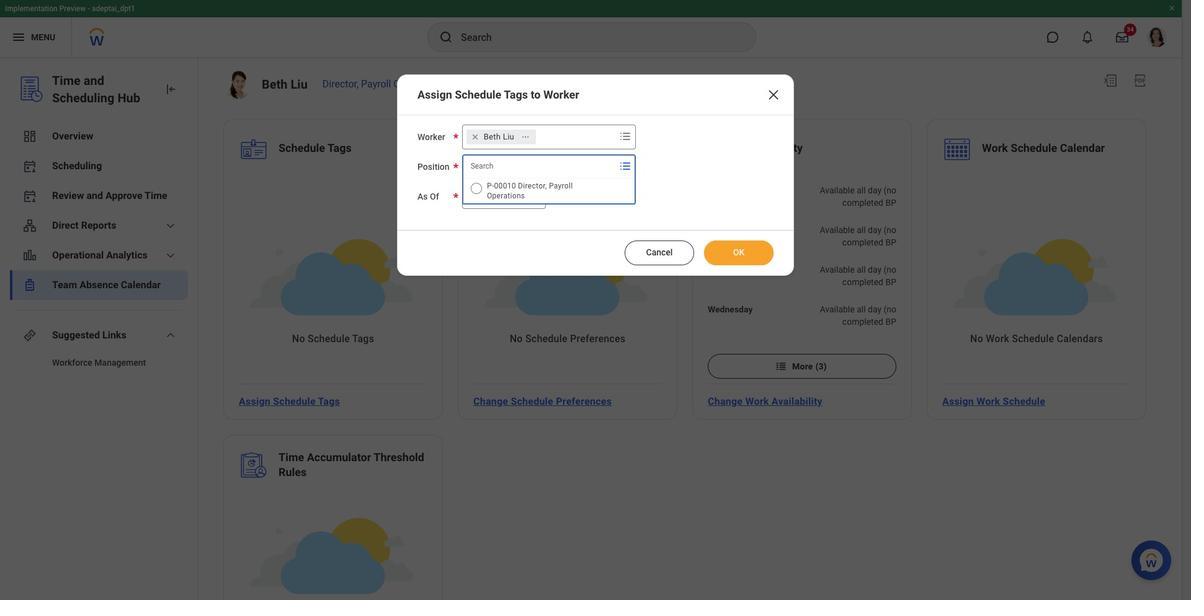 Task type: vqa. For each thing, say whether or not it's contained in the screenshot.


Task type: locate. For each thing, give the bounding box(es) containing it.
tags for no schedule tags
[[352, 333, 374, 345]]

0 horizontal spatial operations
[[394, 78, 442, 90]]

preview
[[59, 4, 86, 13]]

overview link
[[10, 122, 188, 151]]

worker
[[544, 88, 580, 101], [418, 132, 445, 142], [572, 135, 608, 148]]

0 vertical spatial scheduling
[[52, 91, 114, 106]]

worker up position 'field'
[[572, 135, 608, 148]]

scheduling inside scheduling worker preferences
[[513, 135, 569, 148]]

assign
[[418, 88, 452, 101], [239, 396, 271, 408], [943, 396, 974, 408]]

2 (no from the top
[[884, 225, 897, 235]]

chevron down small image
[[163, 328, 178, 343]]

3 submissions) from the top
[[845, 290, 897, 300]]

suggested links button
[[10, 321, 188, 351]]

2 no from the left
[[510, 333, 523, 345]]

1 vertical spatial prompts image
[[618, 159, 633, 174]]

scheduling
[[52, 91, 114, 106], [513, 135, 569, 148], [52, 160, 102, 172]]

calendar user solid image inside scheduling link
[[22, 159, 37, 174]]

00010
[[494, 182, 516, 191]]

2 available from the top
[[820, 225, 855, 235]]

availability down "more (3)" button
[[772, 396, 823, 408]]

2 horizontal spatial assign
[[943, 396, 974, 408]]

3 available from the top
[[820, 265, 855, 275]]

0 vertical spatial liu
[[291, 77, 308, 92]]

assign schedule tags to worker
[[418, 88, 580, 101]]

2 submissions) from the top
[[845, 250, 897, 260]]

beth liu
[[262, 77, 308, 92], [484, 132, 515, 142]]

implementation
[[5, 4, 58, 13]]

scheduling worker preferences element
[[513, 135, 662, 167]]

beth right x small icon
[[484, 132, 501, 142]]

3 no from the left
[[971, 333, 984, 345]]

links
[[102, 330, 126, 341]]

4 completed from the top
[[843, 317, 884, 327]]

0 horizontal spatial time
[[52, 73, 81, 88]]

1 vertical spatial and
[[87, 190, 103, 202]]

3 bp from the top
[[886, 277, 897, 287]]

3 (no from the top
[[884, 265, 897, 275]]

and
[[84, 73, 104, 88], [87, 190, 103, 202]]

time
[[52, 73, 81, 88], [145, 190, 167, 202], [279, 451, 304, 464]]

calendar user solid image left review
[[22, 189, 37, 204]]

change work availability button
[[703, 389, 828, 414]]

1 completed from the top
[[843, 198, 884, 208]]

bp for tuesday
[[886, 277, 897, 287]]

work inside change work availability button
[[746, 396, 769, 408]]

1 vertical spatial calendar
[[121, 279, 161, 291]]

preferences for no schedule preferences
[[570, 333, 626, 345]]

no work schedule calendars
[[971, 333, 1104, 345]]

prompts image for worker
[[618, 129, 633, 144]]

availability element
[[748, 141, 803, 158]]

0 vertical spatial preferences
[[513, 150, 574, 163]]

1 change from the left
[[474, 396, 508, 408]]

scheduling inside time and scheduling hub
[[52, 91, 114, 106]]

prompts image
[[618, 129, 633, 144], [618, 159, 633, 174]]

schedule for assign schedule tags to worker
[[455, 88, 502, 101]]

scheduling up position 'field'
[[513, 135, 569, 148]]

no
[[292, 333, 305, 345], [510, 333, 523, 345], [971, 333, 984, 345]]

/
[[478, 190, 484, 202], [494, 190, 499, 202]]

link image
[[22, 328, 37, 343]]

suggested links
[[52, 330, 126, 341]]

1 no from the left
[[292, 333, 305, 345]]

change inside button
[[708, 396, 743, 408]]

prompts image for position
[[618, 159, 633, 174]]

1 horizontal spatial change
[[708, 396, 743, 408]]

1 horizontal spatial time
[[145, 190, 167, 202]]

1 vertical spatial beth
[[484, 132, 501, 142]]

change
[[474, 396, 508, 408], [708, 396, 743, 408]]

scheduling worker preferences
[[513, 135, 608, 163]]

1 horizontal spatial liu
[[503, 132, 515, 142]]

calendar user solid image
[[22, 159, 37, 174], [22, 189, 37, 204]]

assign schedule tags to worker dialog
[[397, 74, 794, 276]]

2 day from the top
[[868, 225, 882, 235]]

beth liu element
[[484, 132, 515, 143]]

change inside button
[[474, 396, 508, 408]]

day for wednesday
[[868, 305, 882, 315]]

preferences inside button
[[556, 396, 612, 408]]

ok
[[733, 248, 745, 258]]

all
[[857, 186, 866, 196], [857, 225, 866, 235], [857, 265, 866, 275], [857, 305, 866, 315]]

1 submissions) from the top
[[845, 210, 897, 220]]

1 vertical spatial beth liu
[[484, 132, 515, 142]]

operations
[[394, 78, 442, 90], [487, 192, 525, 200]]

operations down search image
[[394, 78, 442, 90]]

4 all from the top
[[857, 305, 866, 315]]

0 horizontal spatial beth
[[262, 77, 288, 92]]

beth liu right demo_f075.png icon
[[262, 77, 308, 92]]

and inside time and scheduling hub
[[84, 73, 104, 88]]

preferences inside scheduling worker preferences
[[513, 150, 574, 163]]

4 available from the top
[[820, 305, 855, 315]]

0 vertical spatial and
[[84, 73, 104, 88]]

schedule inside dialog
[[455, 88, 502, 101]]

-
[[88, 4, 90, 13]]

2 change from the left
[[708, 396, 743, 408]]

2 horizontal spatial no
[[971, 333, 984, 345]]

p-00010 director, payroll operations
[[487, 182, 573, 200]]

as of group
[[462, 184, 546, 209]]

beth right demo_f075.png icon
[[262, 77, 288, 92]]

3 day from the top
[[868, 265, 882, 275]]

schedule for work schedule calendar
[[1011, 142, 1058, 155]]

0 horizontal spatial beth liu
[[262, 77, 308, 92]]

related actions image
[[521, 133, 530, 141]]

available all day (no completed bp submissions) for tuesday
[[820, 265, 897, 300]]

4 available all day (no completed bp submissions) from the top
[[820, 305, 897, 340]]

rules
[[279, 466, 307, 479]]

more (3) button
[[708, 354, 897, 379]]

0 horizontal spatial calendar
[[121, 279, 161, 291]]

time up the rules
[[279, 451, 304, 464]]

schedule tags element
[[279, 141, 352, 158]]

1 horizontal spatial beth
[[484, 132, 501, 142]]

(no for wednesday
[[884, 305, 897, 315]]

time inside time and scheduling hub
[[52, 73, 81, 88]]

0 vertical spatial prompts image
[[618, 129, 633, 144]]

tags inside dialog
[[504, 88, 528, 101]]

and up overview link
[[84, 73, 104, 88]]

implementation preview -   adeptai_dpt1 banner
[[0, 0, 1182, 57]]

0 horizontal spatial no
[[292, 333, 305, 345]]

2 vertical spatial preferences
[[556, 396, 612, 408]]

dashboard image
[[22, 129, 37, 144]]

3 available all day (no completed bp submissions) from the top
[[820, 265, 897, 300]]

change for change schedule preferences
[[474, 396, 508, 408]]

/ left calendar icon
[[494, 190, 499, 202]]

work inside assign work schedule button
[[977, 396, 1001, 408]]

1 / from the left
[[478, 190, 484, 202]]

liu left related actions icon
[[503, 132, 515, 142]]

1 horizontal spatial /
[[494, 190, 499, 202]]

preferences
[[513, 150, 574, 163], [570, 333, 626, 345], [556, 396, 612, 408]]

1 vertical spatial director,
[[518, 182, 547, 191]]

scheduling up overview
[[52, 91, 114, 106]]

assign work schedule
[[943, 396, 1046, 408]]

day
[[868, 186, 882, 196], [868, 225, 882, 235], [868, 265, 882, 275], [868, 305, 882, 315]]

1 prompts image from the top
[[618, 129, 633, 144]]

liu right demo_f075.png icon
[[291, 77, 308, 92]]

as of
[[418, 192, 439, 202]]

schedule
[[455, 88, 502, 101], [279, 142, 325, 155], [1011, 142, 1058, 155], [308, 333, 350, 345], [526, 333, 568, 345], [1013, 333, 1055, 345], [273, 396, 316, 408], [511, 396, 554, 408], [1003, 396, 1046, 408]]

2 horizontal spatial time
[[279, 451, 304, 464]]

1 vertical spatial availability
[[772, 396, 823, 408]]

tuesday
[[708, 265, 741, 275]]

calendar inside navigation pane region
[[121, 279, 161, 291]]

2 / from the left
[[494, 190, 499, 202]]

and right review
[[87, 190, 103, 202]]

beth
[[262, 77, 288, 92], [484, 132, 501, 142]]

change work availability
[[708, 396, 823, 408]]

0 vertical spatial calendar user solid image
[[22, 159, 37, 174]]

0 vertical spatial availability
[[748, 142, 803, 155]]

0 horizontal spatial change
[[474, 396, 508, 408]]

4 submissions) from the top
[[845, 330, 897, 340]]

3 completed from the top
[[843, 277, 884, 287]]

assign work schedule button
[[938, 389, 1051, 414]]

2 vertical spatial scheduling
[[52, 160, 102, 172]]

inbox large image
[[1117, 31, 1129, 43]]

schedule for change schedule preferences
[[511, 396, 554, 408]]

1 vertical spatial preferences
[[570, 333, 626, 345]]

tags for assign schedule tags
[[318, 396, 340, 408]]

calendar for work schedule calendar
[[1061, 142, 1106, 155]]

2 prompts image from the top
[[618, 159, 633, 174]]

tags for assign schedule tags to worker
[[504, 88, 528, 101]]

calendar image
[[525, 189, 540, 204]]

1 available from the top
[[820, 186, 855, 196]]

0 horizontal spatial assign
[[239, 396, 271, 408]]

available all day (no completed bp submissions)
[[820, 186, 897, 220], [820, 225, 897, 260], [820, 265, 897, 300], [820, 305, 897, 340]]

1 horizontal spatial no
[[510, 333, 523, 345]]

suggested
[[52, 330, 100, 341]]

1 vertical spatial liu
[[503, 132, 515, 142]]

work
[[983, 142, 1009, 155], [986, 333, 1010, 345], [746, 396, 769, 408], [977, 396, 1001, 408]]

team
[[52, 279, 77, 291]]

4 day from the top
[[868, 305, 882, 315]]

0 vertical spatial director,
[[323, 78, 359, 90]]

tags inside button
[[318, 396, 340, 408]]

0 vertical spatial operations
[[394, 78, 442, 90]]

3 all from the top
[[857, 265, 866, 275]]

2 all from the top
[[857, 225, 866, 235]]

overview
[[52, 130, 93, 142]]

1 vertical spatial payroll
[[549, 182, 573, 191]]

1 vertical spatial time
[[145, 190, 167, 202]]

worker right to
[[544, 88, 580, 101]]

scheduling for scheduling
[[52, 160, 102, 172]]

time up overview
[[52, 73, 81, 88]]

2 completed from the top
[[843, 238, 884, 248]]

work for change work availability
[[746, 396, 769, 408]]

1 vertical spatial scheduling
[[513, 135, 569, 148]]

time inside time accumulator threshold rules
[[279, 451, 304, 464]]

payroll
[[361, 78, 391, 90], [549, 182, 573, 191]]

0 horizontal spatial payroll
[[361, 78, 391, 90]]

availability up 'sunday' "element"
[[748, 142, 803, 155]]

2 calendar user solid image from the top
[[22, 189, 37, 204]]

(no
[[884, 186, 897, 196], [884, 225, 897, 235], [884, 265, 897, 275], [884, 305, 897, 315]]

1 calendar user solid image from the top
[[22, 159, 37, 174]]

calendar user solid image for scheduling
[[22, 159, 37, 174]]

1 horizontal spatial assign
[[418, 88, 452, 101]]

and for review
[[87, 190, 103, 202]]

more (3)
[[793, 362, 827, 372]]

4 (no from the top
[[884, 305, 897, 315]]

calendar user solid image down the dashboard "image"
[[22, 159, 37, 174]]

work schedule calendar element
[[983, 141, 1106, 158]]

beth liu right x small icon
[[484, 132, 515, 142]]

4 bp from the top
[[886, 317, 897, 327]]

2 available all day (no completed bp submissions) from the top
[[820, 225, 897, 260]]

1 horizontal spatial beth liu
[[484, 132, 515, 142]]

list view image
[[775, 361, 788, 373]]

workforce
[[52, 358, 92, 368]]

1 horizontal spatial calendar
[[1061, 142, 1106, 155]]

1 horizontal spatial operations
[[487, 192, 525, 200]]

liu
[[291, 77, 308, 92], [503, 132, 515, 142]]

(no for tuesday
[[884, 265, 897, 275]]

1 bp from the top
[[886, 198, 897, 208]]

0 vertical spatial calendar
[[1061, 142, 1106, 155]]

1 horizontal spatial payroll
[[549, 182, 573, 191]]

2 bp from the top
[[886, 238, 897, 248]]

absence
[[80, 279, 118, 291]]

available for wednesday
[[820, 305, 855, 315]]

0 vertical spatial time
[[52, 73, 81, 88]]

availability
[[748, 142, 803, 155], [772, 396, 823, 408]]

work for assign work schedule
[[977, 396, 1001, 408]]

submissions)
[[845, 210, 897, 220], [845, 250, 897, 260], [845, 290, 897, 300], [845, 330, 897, 340]]

operations down 00010
[[487, 192, 525, 200]]

1 vertical spatial operations
[[487, 192, 525, 200]]

director,
[[323, 78, 359, 90], [518, 182, 547, 191]]

task timeoff image
[[22, 278, 37, 293]]

completed for tuesday
[[843, 277, 884, 287]]

calendars
[[1057, 333, 1104, 345]]

as
[[418, 192, 428, 202]]

liu inside option
[[503, 132, 515, 142]]

preferences for change schedule preferences
[[556, 396, 612, 408]]

time for time accumulator threshold rules
[[279, 451, 304, 464]]

1 vertical spatial calendar user solid image
[[22, 189, 37, 204]]

payroll inside p-00010 director, payroll operations
[[549, 182, 573, 191]]

available
[[820, 186, 855, 196], [820, 225, 855, 235], [820, 265, 855, 275], [820, 305, 855, 315]]

demo_f075.png image
[[223, 71, 252, 99]]

scheduling inside scheduling link
[[52, 160, 102, 172]]

bp
[[886, 198, 897, 208], [886, 238, 897, 248], [886, 277, 897, 287], [886, 317, 897, 327]]

completed
[[843, 198, 884, 208], [843, 238, 884, 248], [843, 277, 884, 287], [843, 317, 884, 327]]

2 vertical spatial time
[[279, 451, 304, 464]]

wednesday
[[708, 305, 753, 315]]

scheduling down overview
[[52, 160, 102, 172]]

view printable version (pdf) image
[[1133, 73, 1148, 88]]

time right approve
[[145, 190, 167, 202]]

tags
[[504, 88, 528, 101], [328, 142, 352, 155], [352, 333, 374, 345], [318, 396, 340, 408]]

schedule inside button
[[511, 396, 554, 408]]

calendar user solid image inside review and approve time link
[[22, 189, 37, 204]]

0 horizontal spatial /
[[478, 190, 484, 202]]

/ left p-
[[478, 190, 484, 202]]

assign for assign schedule tags to worker
[[418, 88, 452, 101]]

no schedule tags
[[292, 333, 374, 345]]

calendar
[[1061, 142, 1106, 155], [121, 279, 161, 291]]

1 horizontal spatial director,
[[518, 182, 547, 191]]

assign inside dialog
[[418, 88, 452, 101]]



Task type: describe. For each thing, give the bounding box(es) containing it.
adeptai_dpt1
[[92, 4, 135, 13]]

time accumulator threshold rules
[[279, 451, 425, 479]]

hub
[[118, 91, 140, 106]]

submissions) for wednesday
[[845, 330, 897, 340]]

work schedule calendar
[[983, 142, 1106, 155]]

availability inside button
[[772, 396, 823, 408]]

day for monday
[[868, 225, 882, 235]]

beth liu inside option
[[484, 132, 515, 142]]

completed for monday
[[843, 238, 884, 248]]

x image
[[767, 88, 781, 102]]

ok button
[[704, 241, 774, 266]]

1 available all day (no completed bp submissions) from the top
[[820, 186, 897, 220]]

scheduling link
[[10, 151, 188, 181]]

assign for assign work schedule
[[943, 396, 974, 408]]

assign for assign schedule tags
[[239, 396, 271, 408]]

0 vertical spatial beth
[[262, 77, 288, 92]]

bp for wednesday
[[886, 317, 897, 327]]

(no for monday
[[884, 225, 897, 235]]

time and scheduling hub element
[[52, 72, 153, 107]]

no for schedule tags
[[292, 333, 305, 345]]

preferences for scheduling worker preferences
[[513, 150, 574, 163]]

monday
[[708, 225, 739, 235]]

management
[[95, 358, 146, 368]]

calendar for team absence calendar
[[121, 279, 161, 291]]

schedule for no schedule tags
[[308, 333, 350, 345]]

director, payroll operations link
[[323, 78, 442, 90]]

submissions) for tuesday
[[845, 290, 897, 300]]

x small image
[[469, 131, 481, 143]]

change schedule preferences
[[474, 396, 612, 408]]

no for scheduling worker preferences
[[510, 333, 523, 345]]

transformation import image
[[163, 82, 178, 97]]

1 all from the top
[[857, 186, 866, 196]]

review
[[52, 190, 84, 202]]

close environment banner image
[[1169, 4, 1176, 12]]

0 horizontal spatial liu
[[291, 77, 308, 92]]

navigation pane region
[[0, 57, 199, 601]]

time accumulator threshold rules element
[[279, 451, 428, 483]]

bp for monday
[[886, 238, 897, 248]]

1 day from the top
[[868, 186, 882, 196]]

cancel button
[[625, 241, 695, 266]]

review and approve time
[[52, 190, 167, 202]]

calendar user solid image for review and approve time
[[22, 189, 37, 204]]

accumulator
[[307, 451, 371, 464]]

profile logan mcneil element
[[1140, 24, 1175, 51]]

operations inside p-00010 director, payroll operations
[[487, 192, 525, 200]]

threshold
[[374, 451, 425, 464]]

0 vertical spatial beth liu
[[262, 77, 308, 92]]

change for change work availability
[[708, 396, 743, 408]]

available all day (no completed bp submissions) for wednesday
[[820, 305, 897, 340]]

1 (no from the top
[[884, 186, 897, 196]]

(3)
[[816, 362, 827, 372]]

available for monday
[[820, 225, 855, 235]]

0 vertical spatial payroll
[[361, 78, 391, 90]]

work for no work schedule calendars
[[986, 333, 1010, 345]]

0 horizontal spatial director,
[[323, 78, 359, 90]]

to
[[531, 88, 541, 101]]

director, payroll operations
[[323, 78, 442, 90]]

time and scheduling hub
[[52, 73, 140, 106]]

p-
[[487, 182, 494, 191]]

team absence calendar
[[52, 279, 161, 291]]

implementation preview -   adeptai_dpt1
[[5, 4, 135, 13]]

assign schedule tags button
[[234, 389, 345, 414]]

available for tuesday
[[820, 265, 855, 275]]

position
[[418, 162, 450, 172]]

assign schedule tags
[[239, 396, 340, 408]]

team absence calendar link
[[10, 271, 188, 300]]

schedule for assign schedule tags
[[273, 396, 316, 408]]

workforce management link
[[10, 351, 188, 376]]

change schedule preferences button
[[469, 389, 617, 414]]

cancel
[[646, 248, 673, 258]]

day for tuesday
[[868, 265, 882, 275]]

worker inside scheduling worker preferences
[[572, 135, 608, 148]]

more
[[793, 362, 814, 372]]

director, inside p-00010 director, payroll operations
[[518, 182, 547, 191]]

all for wednesday
[[857, 305, 866, 315]]

time for time and scheduling hub
[[52, 73, 81, 88]]

approve
[[106, 190, 142, 202]]

no schedule preferences
[[510, 333, 626, 345]]

completed for wednesday
[[843, 317, 884, 327]]

no for work schedule calendar
[[971, 333, 984, 345]]

beth inside option
[[484, 132, 501, 142]]

all for tuesday
[[857, 265, 866, 275]]

review and approve time link
[[10, 181, 188, 211]]

workforce management
[[52, 358, 146, 368]]

worker up position
[[418, 132, 445, 142]]

submissions) for monday
[[845, 250, 897, 260]]

of
[[430, 192, 439, 202]]

sunday element
[[708, 184, 798, 197]]

Position field
[[463, 155, 615, 178]]

scheduling for scheduling worker preferences
[[513, 135, 569, 148]]

beth liu, press delete to clear value. option
[[467, 130, 536, 145]]

all for monday
[[857, 225, 866, 235]]

schedule for no schedule preferences
[[526, 333, 568, 345]]

export to excel image
[[1104, 73, 1118, 88]]

schedule tags
[[279, 142, 352, 155]]

available all day (no completed bp submissions) for monday
[[820, 225, 897, 260]]

search image
[[439, 30, 454, 45]]

work inside work schedule calendar element
[[983, 142, 1009, 155]]

and for time
[[84, 73, 104, 88]]

notifications large image
[[1082, 31, 1094, 43]]



